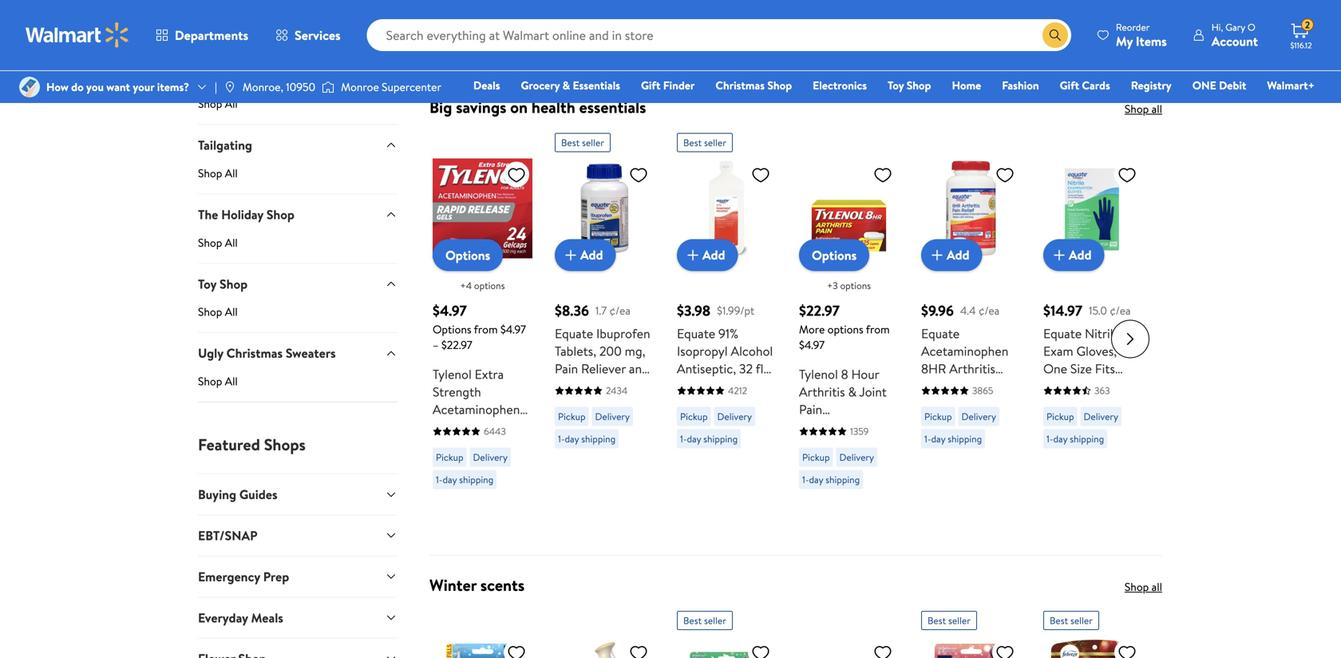 Task type: locate. For each thing, give the bounding box(es) containing it.
shop left electronics link
[[768, 77, 792, 93]]

1 shop all link from the top
[[1125, 101, 1163, 117]]

1 add to cart image from the left
[[561, 245, 581, 265]]

1 vertical spatial $22.97
[[442, 337, 473, 352]]

finder
[[663, 77, 695, 93]]

count inside $14.97 15.0 ¢/ea equate nitrile exam gloves, one size fits most, 100 count
[[1101, 377, 1135, 395]]

0 vertical spatial and
[[273, 26, 291, 42]]

tylenol inside tylenol 8 hour arthritis & joint pain acetaminophen caplets, 225 count
[[799, 365, 838, 383]]

christmas shop
[[716, 77, 792, 93]]

4212
[[728, 384, 748, 397]]

mg,
[[625, 342, 646, 360], [946, 430, 967, 448]]

1 horizontal spatial acetaminophen
[[799, 418, 887, 436]]

1 horizontal spatial $4.97
[[501, 321, 526, 337]]

$4.97 right alcohol
[[799, 337, 825, 352]]

0 horizontal spatial toy
[[198, 275, 217, 293]]

arthritis up 3865
[[950, 360, 996, 377]]

services button
[[262, 16, 354, 54]]

equate down $14.97
[[1044, 325, 1082, 342]]

all
[[225, 96, 238, 111], [225, 165, 238, 181], [225, 235, 238, 250], [225, 304, 238, 320], [225, 373, 238, 389]]

deals
[[474, 77, 500, 93]]

add button for equate 91% isopropyl alcohol antiseptic, 32 fl oz image
[[677, 239, 738, 271]]

options for $4.97
[[446, 246, 490, 264]]

equate acetaminophen 8hr arthritis pain relief extended-release caplets, 650 mg, 225 count image
[[922, 158, 1021, 258]]

caplets, inside tylenol 8 hour arthritis & joint pain acetaminophen caplets, 225 count
[[799, 436, 844, 453]]

product group containing $8.36
[[555, 126, 655, 549]]

product group containing 1-day shipping
[[799, 0, 899, 71]]

0 horizontal spatial $22.97
[[442, 337, 473, 352]]

 image
[[19, 77, 40, 97], [322, 79, 335, 95], [223, 81, 236, 93]]

0 horizontal spatial release
[[467, 418, 509, 436]]

equate inside '$8.36 1.7 ¢/ea equate ibuprofen tablets, 200 mg, pain reliever and fever reducer, 500 count'
[[555, 325, 593, 342]]

1-
[[803, 48, 809, 61], [558, 432, 565, 446], [680, 432, 687, 446], [925, 432, 932, 446], [1047, 432, 1054, 446], [436, 473, 443, 486], [803, 473, 809, 486]]

shop all up ugly
[[198, 304, 238, 320]]

¢/ea inside $14.97 15.0 ¢/ea equate nitrile exam gloves, one size fits most, 100 count
[[1110, 303, 1131, 318]]

1-day shipping up electronics
[[803, 48, 860, 61]]

shop all link for winter scents
[[1125, 579, 1163, 594]]

shop
[[768, 77, 792, 93], [907, 77, 932, 93], [198, 96, 222, 111], [1125, 101, 1149, 117], [198, 165, 222, 181], [267, 206, 295, 223], [198, 235, 222, 250], [220, 275, 248, 293], [198, 304, 222, 320], [198, 373, 222, 389], [1125, 579, 1149, 594]]

shop down the holiday shop at the left of page
[[220, 275, 248, 293]]

225 down extended-
[[970, 430, 991, 448]]

 image for monroe, 10950
[[223, 81, 236, 93]]

0 horizontal spatial 225
[[847, 436, 868, 453]]

glade plugins scented oil, air freshener, 5 refills, twinkling pine & cedar, 0.67 oz each, 3.35 oz total image
[[677, 636, 777, 658]]

shop all down the
[[198, 235, 238, 250]]

2 shop all from the top
[[1125, 579, 1163, 594]]

1 vertical spatial &
[[848, 383, 857, 400]]

1 add from the left
[[581, 246, 603, 264]]

shop all down tailgating
[[198, 165, 238, 181]]

grocery & essentials link
[[514, 77, 628, 94]]

product group containing 3+ day shipping
[[433, 0, 533, 71]]

acetaminophen up relief
[[922, 342, 1009, 360]]

2 shop all link from the top
[[1125, 579, 1163, 594]]

1 horizontal spatial pain
[[799, 400, 823, 418]]

all down holiday meals
[[225, 96, 238, 111]]

3865
[[973, 384, 994, 397]]

add to cart image up $3.98
[[684, 245, 703, 265]]

ebt/snap
[[198, 527, 258, 544]]

release right rapid
[[467, 418, 509, 436]]

3 shop all link from the top
[[198, 235, 398, 263]]

1-day shipping down extended-
[[925, 432, 982, 446]]

 image for how do you want your items?
[[19, 77, 40, 97]]

1 ¢/ea from the left
[[610, 303, 631, 318]]

1 vertical spatial caplets,
[[799, 436, 844, 453]]

 image left how
[[19, 77, 40, 97]]

mg, inside $9.96 4.4 ¢/ea equate acetaminophen 8hr arthritis pain relief extended- release caplets, 650 mg, 225 count
[[946, 430, 967, 448]]

shop all for toy shop
[[198, 304, 238, 320]]

day up electronics
[[809, 48, 824, 61]]

0 vertical spatial toy
[[888, 77, 904, 93]]

0 horizontal spatial pain
[[555, 360, 578, 377]]

tailgating
[[198, 136, 252, 154]]

1- down oz
[[680, 432, 687, 446]]

shop all up 'add to favorites list, febreze small spaces holiday air freshener apple cider scent, .25 fl oz each, pack of 2' image at the bottom of the page
[[1125, 579, 1163, 594]]

3 shop all from the top
[[198, 235, 238, 250]]

shipping
[[466, 25, 500, 39], [826, 48, 860, 61], [582, 432, 616, 446], [704, 432, 738, 446], [948, 432, 982, 446], [1070, 432, 1105, 446], [459, 473, 494, 486], [826, 473, 860, 486]]

1 vertical spatial and
[[629, 360, 649, 377]]

fever
[[555, 377, 586, 395]]

supercenter
[[382, 79, 442, 95]]

1 horizontal spatial tylenol
[[799, 365, 838, 383]]

sweaters
[[286, 344, 336, 362]]

acetaminophen down joint
[[799, 418, 887, 436]]

shop down the
[[198, 235, 222, 250]]

1 vertical spatial holiday
[[198, 67, 240, 84]]

tylenol left 8
[[799, 365, 838, 383]]

0 horizontal spatial add to cart image
[[561, 245, 581, 265]]

add button up $14.97
[[1044, 239, 1105, 271]]

0 vertical spatial shop all link
[[1125, 101, 1163, 117]]

all down ugly christmas sweaters
[[225, 373, 238, 389]]

add up 4.4
[[947, 246, 970, 264]]

options inside $22.97 more options from $4.97
[[828, 321, 864, 337]]

& inside tylenol 8 hour arthritis & joint pain acetaminophen caplets, 225 count
[[848, 383, 857, 400]]

toy shop inside dropdown button
[[198, 275, 248, 293]]

services
[[295, 26, 341, 44]]

from down '+4 options'
[[474, 321, 498, 337]]

3 add to cart image from the left
[[928, 245, 947, 265]]

1 horizontal spatial toy
[[888, 77, 904, 93]]

0 vertical spatial christmas
[[716, 77, 765, 93]]

1 vertical spatial meals
[[251, 609, 283, 626]]

shop up 'add to favorites list, febreze small spaces holiday air freshener apple cider scent, .25 fl oz each, pack of 2' image at the bottom of the page
[[1125, 579, 1149, 594]]

delivery
[[595, 410, 630, 423], [718, 410, 752, 423], [962, 410, 997, 423], [1084, 410, 1119, 423], [473, 450, 508, 464], [840, 450, 874, 464]]

acetaminophen up 6443
[[433, 400, 520, 418]]

equate inside $9.96 4.4 ¢/ea equate acetaminophen 8hr arthritis pain relief extended- release caplets, 650 mg, 225 count
[[922, 325, 960, 342]]

items?
[[157, 79, 189, 95]]

toy shop left home
[[888, 77, 932, 93]]

shop all link down sweaters
[[198, 373, 398, 402]]

reliever
[[581, 360, 626, 377]]

1 equate from the left
[[555, 325, 593, 342]]

1-day shipping
[[803, 48, 860, 61], [558, 432, 616, 446], [680, 432, 738, 446], [925, 432, 982, 446], [1047, 432, 1105, 446], [436, 473, 494, 486], [803, 473, 860, 486]]

2 horizontal spatial pain
[[922, 377, 945, 395]]

seller up febreze small spaces holiday air freshener apple cider scent, .25 fl oz each, pack of 2 image
[[1071, 614, 1093, 627]]

shop all down | on the left top of the page
[[198, 96, 238, 111]]

add to cart image for $3.98
[[684, 245, 703, 265]]

items
[[1136, 32, 1167, 50]]

0 horizontal spatial toy shop
[[198, 275, 248, 293]]

4 add button from the left
[[1044, 239, 1105, 271]]

options for $4.97
[[474, 279, 505, 292]]

1 from from the left
[[474, 321, 498, 337]]

add button for equate nitrile exam gloves, one size fits most, 100 count image
[[1044, 239, 1105, 271]]

holiday for holiday meals
[[198, 67, 240, 84]]

0 vertical spatial &
[[563, 77, 570, 93]]

¢/ea right 4.4
[[979, 303, 1000, 318]]

toy inside dropdown button
[[198, 275, 217, 293]]

day right 3+
[[449, 25, 463, 39]]

1 tylenol from the left
[[433, 365, 472, 383]]

2 horizontal spatial  image
[[322, 79, 335, 95]]

¢/ea for $8.36
[[610, 303, 631, 318]]

big
[[430, 96, 452, 118]]

3 ¢/ea from the left
[[1110, 303, 1131, 318]]

1 vertical spatial shop all link
[[1125, 579, 1163, 594]]

caplets, left 1359
[[799, 436, 844, 453]]

tylenol 8 hour arthritis & joint pain acetaminophen caplets, 225 count image
[[799, 158, 899, 258]]

christmas
[[716, 77, 765, 93], [226, 344, 283, 362]]

best seller for glade plugins scented oil, air freshener, 5 refills, twinkling pine & cedar, 0.67 oz each, 3.35 oz total image
[[684, 614, 727, 627]]

shop all link up 'add to favorites list, febreze small spaces holiday air freshener apple cider scent, .25 fl oz each, pack of 2' image at the bottom of the page
[[1125, 579, 1163, 594]]

1 horizontal spatial and
[[629, 360, 649, 377]]

2 gift from the left
[[1060, 77, 1080, 93]]

equate down $3.98
[[677, 325, 716, 342]]

count
[[1101, 377, 1135, 395], [581, 395, 615, 412], [922, 448, 956, 465], [799, 453, 834, 471]]

1 horizontal spatial 225
[[970, 430, 991, 448]]

count inside $9.96 4.4 ¢/ea equate acetaminophen 8hr arthritis pain relief extended- release caplets, 650 mg, 225 count
[[922, 448, 956, 465]]

holiday inside holiday beauty and grooming gifts link
[[198, 26, 234, 42]]

1 shop all link from the top
[[198, 96, 398, 124]]

christmas right ugly
[[226, 344, 283, 362]]

meals for holiday meals
[[243, 67, 276, 84]]

shop down | on the left top of the page
[[198, 96, 222, 111]]

1 horizontal spatial mg,
[[946, 430, 967, 448]]

0 horizontal spatial christmas
[[226, 344, 283, 362]]

¢/ea inside '$8.36 1.7 ¢/ea equate ibuprofen tablets, 200 mg, pain reliever and fever reducer, 500 count'
[[610, 303, 631, 318]]

1 add button from the left
[[555, 239, 616, 271]]

mg, right 200
[[625, 342, 646, 360]]

seller for glade plugins scented oil, 2 refills, crisp cranberry champagne, 0.67oz each, 1.34 oz total image
[[949, 614, 971, 627]]

shop all link for shop
[[198, 304, 398, 332]]

all down the holiday shop at the left of page
[[225, 235, 238, 250]]

product group
[[433, 0, 533, 71], [555, 0, 655, 71], [677, 0, 777, 71], [799, 0, 899, 71], [922, 0, 1021, 71], [1044, 0, 1144, 71], [433, 126, 533, 549], [555, 126, 655, 549], [677, 126, 777, 549], [799, 126, 899, 549], [922, 126, 1021, 549], [1044, 126, 1144, 549], [677, 604, 777, 658], [922, 604, 1021, 658], [1044, 604, 1144, 658]]

electronics link
[[806, 77, 874, 94]]

options link
[[433, 239, 503, 271], [799, 239, 870, 271]]

add to cart image
[[561, 245, 581, 265], [684, 245, 703, 265], [928, 245, 947, 265]]

shop all for big savings on health essentials
[[1125, 101, 1163, 117]]

Walmart Site-Wide search field
[[367, 19, 1072, 51]]

options up +4 on the top of the page
[[446, 246, 490, 264]]

antiseptic,
[[677, 360, 736, 377]]

want
[[106, 79, 130, 95]]

best up glade plugins scented oil, 2 refills, crisp cranberry champagne, 0.67oz each, 1.34 oz total image
[[928, 614, 946, 627]]

and right 200
[[629, 360, 649, 377]]

500
[[555, 395, 577, 412]]

8hr
[[922, 360, 947, 377]]

best up febreze small spaces holiday air freshener apple cider scent, .25 fl oz each, pack of 2 image
[[1050, 614, 1069, 627]]

featured
[[198, 433, 260, 456]]

0 horizontal spatial caplets,
[[799, 436, 844, 453]]

¢/ea inside $9.96 4.4 ¢/ea equate acetaminophen 8hr arthritis pain relief extended- release caplets, 650 mg, 225 count
[[979, 303, 1000, 318]]

add to favorites list, equate nitrile exam gloves, one size fits most, 100 count image
[[1118, 165, 1137, 185]]

2 from from the left
[[866, 321, 890, 337]]

4 shop all from the top
[[198, 304, 238, 320]]

0 horizontal spatial arthritis
[[799, 383, 845, 400]]

1.7
[[596, 303, 607, 318]]

1 options link from the left
[[433, 239, 503, 271]]

count inside '$8.36 1.7 ¢/ea equate ibuprofen tablets, 200 mg, pain reliever and fever reducer, 500 count'
[[581, 395, 615, 412]]

one
[[1193, 77, 1217, 93]]

1 horizontal spatial  image
[[223, 81, 236, 93]]

shop all link down registry
[[1125, 101, 1163, 117]]

1 horizontal spatial from
[[866, 321, 890, 337]]

best up glade plugins scented oil, air freshener, 5 refills, twinkling pine & cedar, 0.67 oz each, 3.35 oz total image
[[684, 614, 702, 627]]

2 vertical spatial holiday
[[221, 206, 264, 223]]

pain left joint
[[799, 400, 823, 418]]

 image right 10950
[[322, 79, 335, 95]]

equate for $8.36
[[555, 325, 593, 342]]

3 all from the top
[[225, 235, 238, 250]]

1-day shipping down 100
[[1047, 432, 1105, 446]]

ct
[[481, 436, 494, 453]]

the
[[198, 206, 218, 223]]

pain
[[555, 360, 578, 377], [922, 377, 945, 395], [799, 400, 823, 418]]

add for "equate ibuprofen tablets, 200 mg, pain reliever and fever reducer, 500 count" image
[[581, 246, 603, 264]]

holiday down departments
[[198, 67, 240, 84]]

2 equate from the left
[[677, 325, 716, 342]]

seller up glade plugins scented oil, air freshener, 5 refills, twinkling pine & cedar, 0.67 oz each, 3.35 oz total image
[[704, 614, 727, 627]]

equate down $9.96
[[922, 325, 960, 342]]

2 add from the left
[[703, 246, 726, 264]]

0 horizontal spatial tylenol
[[433, 365, 472, 383]]

holiday for holiday beauty and grooming gifts
[[198, 26, 234, 42]]

tylenol 8 hour arthritis & joint pain acetaminophen caplets, 225 count
[[799, 365, 887, 471]]

seller
[[582, 136, 604, 149], [704, 136, 727, 149], [704, 614, 727, 627], [949, 614, 971, 627], [1071, 614, 1093, 627]]

product group containing $22.97
[[799, 126, 899, 549]]

emergency
[[198, 568, 260, 585]]

shop all link for big savings on health essentials
[[1125, 101, 1163, 117]]

¢/ea right 1.7
[[610, 303, 631, 318]]

add for equate nitrile exam gloves, one size fits most, 100 count image
[[1069, 246, 1092, 264]]

seller for glade plugins scented oil, air freshener, 5 refills, twinkling pine & cedar, 0.67 oz each, 3.35 oz total image
[[704, 614, 727, 627]]

1 horizontal spatial toy shop
[[888, 77, 932, 93]]

0 horizontal spatial &
[[563, 77, 570, 93]]

+3 options
[[827, 279, 871, 292]]

shop all link down 10950
[[198, 96, 398, 124]]

day down extended-
[[932, 432, 946, 446]]

0 vertical spatial meals
[[243, 67, 276, 84]]

day down gels,
[[443, 473, 457, 486]]

seller down essentials
[[582, 136, 604, 149]]

1 all from the top
[[225, 96, 238, 111]]

& up health
[[563, 77, 570, 93]]

add button for "equate ibuprofen tablets, 200 mg, pain reliever and fever reducer, 500 count" image
[[555, 239, 616, 271]]

3 add from the left
[[947, 246, 970, 264]]

toy shop
[[888, 77, 932, 93], [198, 275, 248, 293]]

4 add from the left
[[1069, 246, 1092, 264]]

tylenol down "–"
[[433, 365, 472, 383]]

big savings on health essentials
[[430, 96, 646, 118]]

1 horizontal spatial gift
[[1060, 77, 1080, 93]]

0 vertical spatial shop all
[[1125, 101, 1163, 117]]

options right more
[[828, 321, 864, 337]]

2 add button from the left
[[677, 239, 738, 271]]

equate inside $14.97 15.0 ¢/ea equate nitrile exam gloves, one size fits most, 100 count
[[1044, 325, 1082, 342]]

on
[[510, 96, 528, 118]]

5 shop all from the top
[[198, 373, 238, 389]]

everyday meals
[[198, 609, 283, 626]]

day down "500"
[[565, 432, 579, 446]]

christmas down search search box
[[716, 77, 765, 93]]

1 vertical spatial toy
[[198, 275, 217, 293]]

best seller for febreze small spaces holiday air freshener apple cider scent, .25 fl oz each, pack of 2 image
[[1050, 614, 1093, 627]]

0 vertical spatial all
[[1152, 101, 1163, 117]]

emergency prep
[[198, 568, 289, 585]]

2 horizontal spatial $4.97
[[799, 337, 825, 352]]

options link up +3
[[799, 239, 870, 271]]

options up +3
[[812, 246, 857, 264]]

savings
[[456, 96, 507, 118]]

add to favorites list, febreze small spaces holiday air freshener apple cider scent, .25 fl oz each, pack of 2 image
[[1118, 643, 1137, 658]]

all down tailgating
[[225, 165, 238, 181]]

4 shop all link from the top
[[198, 304, 398, 332]]

0 horizontal spatial  image
[[19, 77, 40, 97]]

arthritis left the hour
[[799, 383, 845, 400]]

add to cart image up $9.96
[[928, 245, 947, 265]]

from inside $22.97 more options from $4.97
[[866, 321, 890, 337]]

add to favorites list, glade 1 wick scented candle, autumn spiced apple, fragrance infused with essential oils, 3.4 oz image
[[874, 643, 893, 658]]

1 horizontal spatial add to cart image
[[684, 245, 703, 265]]

gels,
[[433, 436, 460, 453]]

0 horizontal spatial $4.97
[[433, 301, 467, 321]]

add to favorites list, equate ibuprofen tablets, 200 mg, pain reliever and fever reducer, 500 count image
[[629, 165, 648, 185]]

one
[[1044, 360, 1068, 377]]

1 horizontal spatial ¢/ea
[[979, 303, 1000, 318]]

1 vertical spatial shop all
[[1125, 579, 1163, 594]]

shop all for winter scents
[[1125, 579, 1163, 594]]

pain inside '$8.36 1.7 ¢/ea equate ibuprofen tablets, 200 mg, pain reliever and fever reducer, 500 count'
[[555, 360, 578, 377]]

one debit link
[[1186, 77, 1254, 94]]

seller up glade plugins scented oil, 2 refills, crisp cranberry champagne, 0.67oz each, 1.34 oz total image
[[949, 614, 971, 627]]

grocery
[[521, 77, 560, 93]]

acetaminophen inside tylenol 8 hour arthritis & joint pain acetaminophen caplets, 225 count
[[799, 418, 887, 436]]

1 horizontal spatial &
[[848, 383, 857, 400]]

2 ¢/ea from the left
[[979, 303, 1000, 318]]

2 all from the top
[[1152, 579, 1163, 594]]

shop all link for meals
[[198, 96, 398, 124]]

shop all link
[[198, 96, 398, 124], [198, 165, 398, 194], [198, 235, 398, 263], [198, 304, 398, 332], [198, 373, 398, 402]]

0 horizontal spatial ¢/ea
[[610, 303, 631, 318]]

0 vertical spatial holiday
[[198, 26, 234, 42]]

1- down gels,
[[436, 473, 443, 486]]

5 shop all link from the top
[[198, 373, 398, 402]]

fashion
[[1002, 77, 1039, 93]]

1 shop all from the top
[[198, 96, 238, 111]]

best seller up glade plugins scented oil, air freshener, 5 refills, twinkling pine & cedar, 0.67 oz each, 3.35 oz total image
[[684, 614, 727, 627]]

1 vertical spatial toy shop
[[198, 275, 248, 293]]

arthritis inside tylenol 8 hour arthritis & joint pain acetaminophen caplets, 225 count
[[799, 383, 845, 400]]

0 horizontal spatial gift
[[641, 77, 661, 93]]

3 add button from the left
[[922, 239, 983, 271]]

1 horizontal spatial options link
[[799, 239, 870, 271]]

add
[[581, 246, 603, 264], [703, 246, 726, 264], [947, 246, 970, 264], [1069, 246, 1092, 264]]

best seller up febreze small spaces holiday air freshener apple cider scent, .25 fl oz each, pack of 2 image
[[1050, 614, 1093, 627]]

toy
[[888, 77, 904, 93], [198, 275, 217, 293]]

gift
[[641, 77, 661, 93], [1060, 77, 1080, 93]]

0 horizontal spatial mg,
[[625, 342, 646, 360]]

shop all
[[1125, 101, 1163, 117], [1125, 579, 1163, 594]]

0 vertical spatial $22.97
[[799, 301, 840, 321]]

gift for gift cards
[[1060, 77, 1080, 93]]

shop all link down the holiday shop at the left of page
[[198, 235, 398, 263]]

add for equate acetaminophen 8hr arthritis pain relief extended-release caplets, 650 mg, 225 count image
[[947, 246, 970, 264]]

2 horizontal spatial ¢/ea
[[1110, 303, 1131, 318]]

toy down the
[[198, 275, 217, 293]]

4 equate from the left
[[1044, 325, 1082, 342]]

0 horizontal spatial acetaminophen
[[433, 400, 520, 418]]

1 horizontal spatial release
[[922, 412, 964, 430]]

registry
[[1131, 77, 1172, 93]]

0 vertical spatial caplets,
[[967, 412, 1012, 430]]

0 horizontal spatial from
[[474, 321, 498, 337]]

product group containing $4.97
[[433, 126, 533, 549]]

holiday meals button
[[198, 55, 398, 96]]

size
[[1071, 360, 1092, 377]]

winter scents
[[430, 574, 525, 596]]

best seller
[[561, 136, 604, 149], [684, 136, 727, 149], [684, 614, 727, 627], [928, 614, 971, 627], [1050, 614, 1093, 627]]

gloves,
[[1077, 342, 1117, 360]]

add up $3.98
[[703, 246, 726, 264]]

1 all from the top
[[1152, 101, 1163, 117]]

2 horizontal spatial acetaminophen
[[922, 342, 1009, 360]]

1 shop all from the top
[[1125, 101, 1163, 117]]

release
[[922, 412, 964, 430], [467, 418, 509, 436]]

1 vertical spatial all
[[1152, 579, 1163, 594]]

more
[[799, 321, 825, 337]]

2 options link from the left
[[799, 239, 870, 271]]

225 down joint
[[847, 436, 868, 453]]

options link up +4 on the top of the page
[[433, 239, 503, 271]]

departments button
[[142, 16, 262, 54]]

options
[[446, 246, 490, 264], [812, 246, 857, 264], [433, 321, 472, 337]]

and inside '$8.36 1.7 ¢/ea equate ibuprofen tablets, 200 mg, pain reliever and fever reducer, 500 count'
[[629, 360, 649, 377]]

1 vertical spatial arthritis
[[799, 383, 845, 400]]

pain up "500"
[[555, 360, 578, 377]]

32
[[739, 360, 753, 377]]

walmart image
[[26, 22, 129, 48]]

2 all from the top
[[225, 165, 238, 181]]

2 horizontal spatial add to cart image
[[928, 245, 947, 265]]

christmas inside dropdown button
[[226, 344, 283, 362]]

add to favorites list, tylenol extra strength acetaminophen rapid release gels, 24 ct image
[[507, 165, 526, 185]]

options for $22.97
[[812, 246, 857, 264]]

1- down tylenol 8 hour arthritis & joint pain acetaminophen caplets, 225 count
[[803, 473, 809, 486]]

4 all from the top
[[225, 304, 238, 320]]

best down health
[[561, 136, 580, 149]]

225 inside tylenol 8 hour arthritis & joint pain acetaminophen caplets, 225 count
[[847, 436, 868, 453]]

5 all from the top
[[225, 373, 238, 389]]

add to favorites list, glade plugins scented oil, air freshener, 1 warmer   2 refills, starlight & snowflakes, 0.67 oz each, 1.34 oz total image
[[507, 643, 526, 658]]

strength
[[433, 383, 481, 400]]

tylenol inside tylenol extra strength acetaminophen rapid release gels, 24 ct
[[433, 365, 472, 383]]

fits
[[1095, 360, 1116, 377]]

equate nitrile exam gloves, one size fits most, 100 count image
[[1044, 158, 1144, 258]]

0 horizontal spatial and
[[273, 26, 291, 42]]

1 horizontal spatial arthritis
[[950, 360, 996, 377]]

registry link
[[1124, 77, 1179, 94]]

options
[[474, 279, 505, 292], [840, 279, 871, 292], [828, 321, 864, 337]]

pickup
[[558, 410, 586, 423], [680, 410, 708, 423], [925, 410, 952, 423], [1047, 410, 1075, 423], [436, 450, 464, 464], [803, 450, 830, 464]]

all for winter scents
[[1152, 579, 1163, 594]]

0 vertical spatial arthritis
[[950, 360, 996, 377]]

¢/ea right 15.0
[[1110, 303, 1131, 318]]

1 vertical spatial christmas
[[226, 344, 283, 362]]

0 vertical spatial mg,
[[625, 342, 646, 360]]

$3.98
[[677, 301, 711, 321]]

delivery down 4212
[[718, 410, 752, 423]]

3 equate from the left
[[922, 325, 960, 342]]

 image right | on the left top of the page
[[223, 81, 236, 93]]

$22.97 right "–"
[[442, 337, 473, 352]]

add to favorites list, equate acetaminophen 8hr arthritis pain relief extended-release caplets, 650 mg, 225 count image
[[996, 165, 1015, 185]]

holiday inside holiday meals dropdown button
[[198, 67, 240, 84]]

add to favorites list, glade plugins scented oil, air freshener, 5 refills, twinkling pine & cedar, 0.67 oz each, 3.35 oz total image
[[751, 643, 771, 658]]

from
[[474, 321, 498, 337], [866, 321, 890, 337]]

options inside $4.97 options from $4.97 – $22.97
[[433, 321, 472, 337]]

tylenol extra strength acetaminophen rapid release gels, 24 ct
[[433, 365, 520, 453]]

0 horizontal spatial options link
[[433, 239, 503, 271]]

1 vertical spatial mg,
[[946, 430, 967, 448]]

2 add to cart image from the left
[[684, 245, 703, 265]]

emergency prep button
[[198, 556, 398, 597]]

essentials
[[579, 96, 646, 118]]

Search search field
[[367, 19, 1072, 51]]

tylenol
[[433, 365, 472, 383], [799, 365, 838, 383]]

1 horizontal spatial $22.97
[[799, 301, 840, 321]]

mg, right 650
[[946, 430, 967, 448]]

add button up the $8.36
[[555, 239, 616, 271]]

1 gift from the left
[[641, 77, 661, 93]]

2 shop all from the top
[[198, 165, 238, 181]]

health
[[532, 96, 576, 118]]

monroe supercenter
[[341, 79, 442, 95]]

2 tylenol from the left
[[799, 365, 838, 383]]

add to cart image up the $8.36
[[561, 245, 581, 265]]

1 horizontal spatial caplets,
[[967, 412, 1012, 430]]

glade plugins scented oil, air freshener, 1 warmer   2 refills, starlight & snowflakes, 0.67 oz each, 1.34 oz total image
[[433, 636, 533, 658]]



Task type: vqa. For each thing, say whether or not it's contained in the screenshot.
Store
no



Task type: describe. For each thing, give the bounding box(es) containing it.
1-day shipping down 4212
[[680, 432, 738, 446]]

walmart+ link
[[1260, 77, 1322, 94]]

$9.96
[[922, 301, 954, 321]]

$1.99/pt
[[717, 303, 755, 318]]

¢/ea for $9.96
[[979, 303, 1000, 318]]

$8.36 1.7 ¢/ea equate ibuprofen tablets, 200 mg, pain reliever and fever reducer, 500 count
[[555, 301, 651, 412]]

o
[[1248, 20, 1256, 34]]

how
[[46, 79, 69, 95]]

acetaminophen inside $9.96 4.4 ¢/ea equate acetaminophen 8hr arthritis pain relief extended- release caplets, 650 mg, 225 count
[[922, 342, 1009, 360]]

tailgating button
[[198, 124, 398, 165]]

shipping down 1359
[[826, 473, 860, 486]]

all for shop
[[225, 304, 238, 320]]

shipping right 3+
[[466, 25, 500, 39]]

options for $22.97
[[840, 279, 871, 292]]

add to cart image for $8.36
[[561, 245, 581, 265]]

equate for $14.97
[[1044, 325, 1082, 342]]

tablets,
[[555, 342, 597, 360]]

glade plugins scented oil, 2 refills, crisp cranberry champagne, 0.67oz each, 1.34 oz total image
[[922, 636, 1021, 658]]

how do you want your items?
[[46, 79, 189, 95]]

product group containing $9.96
[[922, 126, 1021, 549]]

¢/ea for $14.97
[[1110, 303, 1131, 318]]

exam
[[1044, 342, 1074, 360]]

all for christmas
[[225, 373, 238, 389]]

grooming
[[293, 26, 342, 42]]

search icon image
[[1049, 29, 1062, 42]]

1-day shipping down 1359
[[803, 473, 860, 486]]

beauty
[[237, 26, 271, 42]]

holiday beauty and grooming gifts link
[[198, 26, 398, 55]]

options link for $22.97
[[799, 239, 870, 271]]

shop all link for christmas
[[198, 373, 398, 402]]

holiday meals
[[198, 67, 276, 84]]

best for febreze small spaces holiday air freshener apple cider scent, .25 fl oz each, pack of 2 image
[[1050, 614, 1069, 627]]

my
[[1116, 32, 1133, 50]]

your
[[133, 79, 154, 95]]

electronics
[[813, 77, 867, 93]]

gift cards
[[1060, 77, 1111, 93]]

2 shop all link from the top
[[198, 165, 398, 194]]

febreze small spaces holiday air freshener apple cider scent, .25 fl oz each, pack of 2 image
[[1044, 636, 1144, 658]]

best for glade plugins scented oil, air freshener, 5 refills, twinkling pine & cedar, 0.67 oz each, 3.35 oz total image
[[684, 614, 702, 627]]

one debit
[[1193, 77, 1247, 93]]

3+ day shipping
[[436, 25, 500, 39]]

200
[[600, 342, 622, 360]]

monroe, 10950
[[243, 79, 316, 95]]

relief
[[948, 377, 980, 395]]

1- down extended-
[[925, 432, 932, 446]]

add button for equate acetaminophen 8hr arthritis pain relief extended-release caplets, 650 mg, 225 count image
[[922, 239, 983, 271]]

1- up electronics link
[[803, 48, 809, 61]]

account
[[1212, 32, 1259, 50]]

225 inside $9.96 4.4 ¢/ea equate acetaminophen 8hr arthritis pain relief extended- release caplets, 650 mg, 225 count
[[970, 430, 991, 448]]

shop all for ugly christmas sweaters
[[198, 373, 238, 389]]

|
[[215, 79, 217, 95]]

shop all for the holiday shop
[[198, 235, 238, 250]]

shop inside dropdown button
[[267, 206, 295, 223]]

delivery down 6443
[[473, 450, 508, 464]]

$14.97
[[1044, 301, 1083, 321]]

add to favorites list, tylenol 8 hour arthritis & joint pain acetaminophen caplets, 225 count image
[[874, 165, 893, 185]]

add to cart image
[[1050, 245, 1069, 265]]

add to favorites list, febreze air effects odor-fighting air freshener fresh baked vanilla, 8.8 oz. aerosol can image
[[629, 643, 648, 658]]

all for big savings on health essentials
[[1152, 101, 1163, 117]]

+3
[[827, 279, 838, 292]]

deals link
[[466, 77, 507, 94]]

everyday meals button
[[198, 597, 398, 638]]

1-day shipping down "500"
[[558, 432, 616, 446]]

shop up ugly
[[198, 304, 222, 320]]

shipping down 24
[[459, 473, 494, 486]]

15.0
[[1089, 303, 1108, 318]]

pain inside $9.96 4.4 ¢/ea equate acetaminophen 8hr arthritis pain relief extended- release caplets, 650 mg, 225 count
[[922, 377, 945, 395]]

$4.97 options from $4.97 – $22.97
[[433, 301, 526, 352]]

caplets, inside $9.96 4.4 ¢/ea equate acetaminophen 8hr arthritis pain relief extended- release caplets, 650 mg, 225 count
[[967, 412, 1012, 430]]

next slide for product carousel list image
[[1112, 320, 1150, 358]]

scents
[[481, 574, 525, 596]]

add for equate 91% isopropyl alcohol antiseptic, 32 fl oz image
[[703, 246, 726, 264]]

6443
[[484, 424, 506, 438]]

debit
[[1220, 77, 1247, 93]]

gift finder
[[641, 77, 695, 93]]

shop left home
[[907, 77, 932, 93]]

equate 91% isopropyl alcohol antiseptic, 32 fl oz image
[[677, 158, 777, 258]]

$116.12
[[1291, 40, 1312, 51]]

shop all link for holiday
[[198, 235, 398, 263]]

1-day shipping down 24
[[436, 473, 494, 486]]

day down oz
[[687, 432, 701, 446]]

1- down most,
[[1047, 432, 1054, 446]]

release inside $9.96 4.4 ¢/ea equate acetaminophen 8hr arthritis pain relief extended- release caplets, 650 mg, 225 count
[[922, 412, 964, 430]]

$3.98 $1.99/pt equate 91% isopropyl alcohol antiseptic, 32 fl oz
[[677, 301, 773, 395]]

shipping down '363'
[[1070, 432, 1105, 446]]

home link
[[945, 77, 989, 94]]

pain inside tylenol 8 hour arthritis & joint pain acetaminophen caplets, 225 count
[[799, 400, 823, 418]]

$4.97 inside $22.97 more options from $4.97
[[799, 337, 825, 352]]

walmart+
[[1268, 77, 1315, 93]]

toy shop link
[[881, 77, 939, 94]]

departments
[[175, 26, 248, 44]]

meals for everyday meals
[[251, 609, 283, 626]]

shipping up electronics
[[826, 48, 860, 61]]

mg, inside '$8.36 1.7 ¢/ea equate ibuprofen tablets, 200 mg, pain reliever and fever reducer, 500 count'
[[625, 342, 646, 360]]

ugly christmas sweaters
[[198, 344, 336, 362]]

holiday beauty and grooming gifts
[[198, 26, 368, 42]]

shop down tailgating
[[198, 165, 222, 181]]

& inside "link"
[[563, 77, 570, 93]]

equate for $9.96
[[922, 325, 960, 342]]

equate inside $3.98 $1.99/pt equate 91% isopropyl alcohol antiseptic, 32 fl oz
[[677, 325, 716, 342]]

all for meals
[[225, 96, 238, 111]]

essentials
[[573, 77, 620, 93]]

$22.97 inside $22.97 more options from $4.97
[[799, 301, 840, 321]]

fl
[[756, 360, 764, 377]]

extra
[[475, 365, 504, 383]]

release inside tylenol extra strength acetaminophen rapid release gels, 24 ct
[[467, 418, 509, 436]]

do
[[71, 79, 84, 95]]

gift cards link
[[1053, 77, 1118, 94]]

all for holiday
[[225, 235, 238, 250]]

tylenol for $4.97
[[433, 365, 472, 383]]

add to favorites list, glade plugins scented oil, 2 refills, crisp cranberry champagne, 0.67oz each, 1.34 oz total image
[[996, 643, 1015, 658]]

tylenol extra strength acetaminophen rapid release gels, 24 ct image
[[433, 158, 533, 258]]

monroe
[[341, 79, 379, 95]]

$8.36
[[555, 301, 589, 321]]

24
[[463, 436, 478, 453]]

delivery down '363'
[[1084, 410, 1119, 423]]

best for glade plugins scented oil, 2 refills, crisp cranberry champagne, 0.67oz each, 1.34 oz total image
[[928, 614, 946, 627]]

add to favorites list, equate 91% isopropyl alcohol antiseptic, 32 fl oz image
[[751, 165, 771, 185]]

91%
[[719, 325, 739, 342]]

delivery down 3865
[[962, 410, 997, 423]]

count inside tylenol 8 hour arthritis & joint pain acetaminophen caplets, 225 count
[[799, 453, 834, 471]]

best seller for glade plugins scented oil, 2 refills, crisp cranberry champagne, 0.67oz each, 1.34 oz total image
[[928, 614, 971, 627]]

 image for monroe supercenter
[[322, 79, 335, 95]]

best seller down finder
[[684, 136, 727, 149]]

rapid
[[433, 418, 464, 436]]

prep
[[263, 568, 289, 585]]

shops
[[264, 433, 306, 456]]

shop inside dropdown button
[[220, 275, 248, 293]]

gift for gift finder
[[641, 77, 661, 93]]

day down tylenol 8 hour arthritis & joint pain acetaminophen caplets, 225 count
[[809, 473, 824, 486]]

$22.97 inside $4.97 options from $4.97 – $22.97
[[442, 337, 473, 352]]

shipping down 4212
[[704, 432, 738, 446]]

650
[[922, 430, 943, 448]]

delivery down 1359
[[840, 450, 874, 464]]

winter
[[430, 574, 477, 596]]

tylenol for $22.97
[[799, 365, 838, 383]]

febreze air effects odor-fighting air freshener fresh baked vanilla, 8.8 oz. aerosol can image
[[555, 636, 655, 658]]

most,
[[1044, 377, 1075, 395]]

shipping down 2434
[[582, 432, 616, 446]]

best seller down health
[[561, 136, 604, 149]]

$9.96 4.4 ¢/ea equate acetaminophen 8hr arthritis pain relief extended- release caplets, 650 mg, 225 count
[[922, 301, 1012, 465]]

best down finder
[[684, 136, 702, 149]]

shipping right 650
[[948, 432, 982, 446]]

guides
[[239, 486, 278, 503]]

holiday inside the holiday shop dropdown button
[[221, 206, 264, 223]]

product group containing $14.97
[[1044, 126, 1144, 549]]

product group containing $3.98
[[677, 126, 777, 549]]

ugly christmas sweaters button
[[198, 332, 398, 373]]

0 vertical spatial toy shop
[[888, 77, 932, 93]]

arthritis inside $9.96 4.4 ¢/ea equate acetaminophen 8hr arthritis pain relief extended- release caplets, 650 mg, 225 count
[[950, 360, 996, 377]]

joint
[[860, 383, 887, 400]]

$22.97 more options from $4.97
[[799, 301, 890, 352]]

shop down registry
[[1125, 101, 1149, 117]]

shop all for holiday meals
[[198, 96, 238, 111]]

equate ibuprofen tablets, 200 mg, pain reliever and fever reducer, 500 count image
[[555, 158, 655, 258]]

$14.97 15.0 ¢/ea equate nitrile exam gloves, one size fits most, 100 count
[[1044, 301, 1135, 395]]

oz
[[677, 377, 690, 395]]

options link for $4.97
[[433, 239, 503, 271]]

seller up equate 91% isopropyl alcohol antiseptic, 32 fl oz image
[[704, 136, 727, 149]]

shop all for tailgating
[[198, 165, 238, 181]]

gift finder link
[[634, 77, 702, 94]]

+4
[[460, 279, 472, 292]]

buying
[[198, 486, 236, 503]]

1 horizontal spatial christmas
[[716, 77, 765, 93]]

reducer,
[[589, 377, 638, 395]]

1- down "500"
[[558, 432, 565, 446]]

glade 1 wick scented candle, autumn spiced apple, fragrance infused with essential oils, 3.4 oz image
[[799, 636, 899, 658]]

from inside $4.97 options from $4.97 – $22.97
[[474, 321, 498, 337]]

delivery down 2434
[[595, 410, 630, 423]]

ibuprofen
[[597, 325, 651, 342]]

alcohol
[[731, 342, 773, 360]]

seller for febreze small spaces holiday air freshener apple cider scent, .25 fl oz each, pack of 2 image
[[1071, 614, 1093, 627]]

everyday
[[198, 609, 248, 626]]

day down most,
[[1054, 432, 1068, 446]]

shop down ugly
[[198, 373, 222, 389]]

100
[[1078, 377, 1098, 395]]

hi,
[[1212, 20, 1224, 34]]

hi, gary o account
[[1212, 20, 1259, 50]]

–
[[433, 337, 439, 352]]



